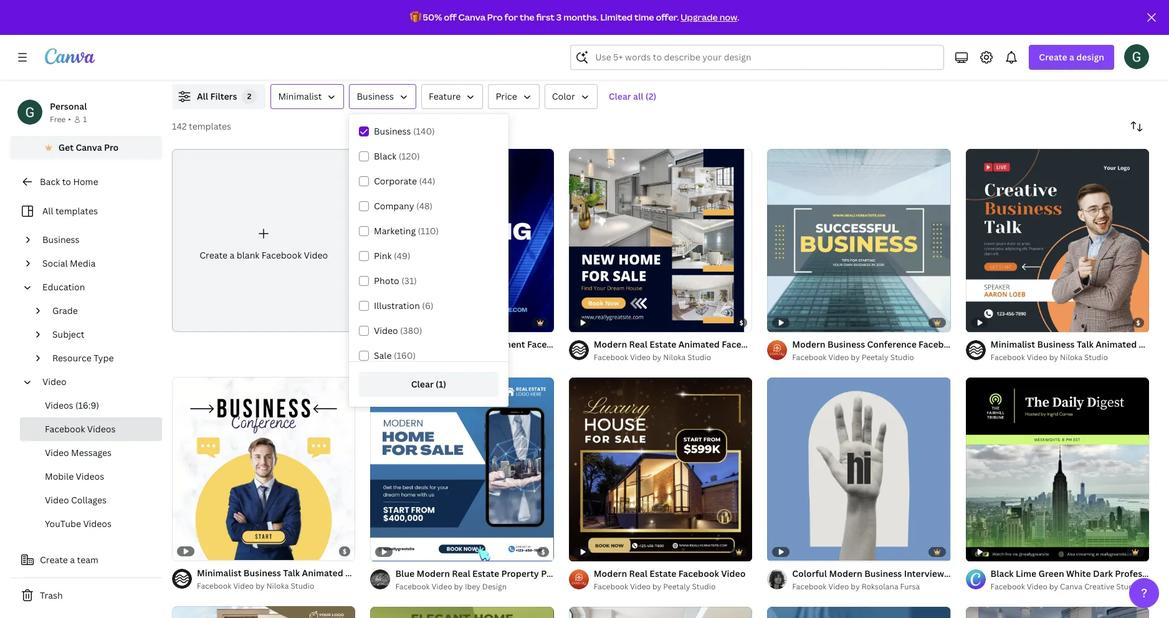 Task type: locate. For each thing, give the bounding box(es) containing it.
now
[[720, 11, 738, 23]]

colorful
[[792, 568, 827, 580]]

all for all templates
[[42, 205, 53, 217]]

estate inside modern real estate facebook video facebook video by peetaly studio
[[650, 568, 677, 580]]

videos (16:9) link
[[20, 394, 162, 418]]

green
[[1039, 568, 1065, 580]]

talk
[[1077, 339, 1094, 351], [283, 567, 300, 579]]

blank
[[237, 249, 260, 261]]

2 vertical spatial minimalist
[[197, 567, 242, 579]]

videos left (16:9)
[[45, 400, 73, 411]]

trash
[[40, 590, 63, 602]]

create inside "button"
[[40, 554, 68, 566]]

niloka down minimalist business talk animated facebook post link
[[266, 581, 289, 591]]

pro
[[487, 11, 503, 23], [104, 142, 119, 153]]

2 vertical spatial a
[[70, 554, 75, 566]]

0 vertical spatial talk
[[1077, 339, 1094, 351]]

illustration
[[374, 300, 420, 312]]

mobile
[[45, 471, 74, 482]]

create left blank
[[200, 249, 228, 261]]

0 vertical spatial canva
[[458, 11, 486, 23]]

subject
[[52, 329, 84, 340]]

1 vertical spatial clear
[[411, 378, 434, 390]]

business inside button
[[357, 90, 394, 102]]

animated for modern real estate animated facebook post video
[[679, 339, 720, 351]]

resource
[[52, 352, 91, 364]]

facebo
[[1139, 339, 1169, 351]]

0 horizontal spatial canva
[[76, 142, 102, 153]]

facebook video by niloka studio link
[[594, 352, 753, 364], [991, 352, 1149, 364], [197, 580, 356, 593]]

0 horizontal spatial niloka
[[266, 581, 289, 591]]

clear inside button
[[609, 90, 631, 102]]

1 vertical spatial facebook video by peetaly studio link
[[594, 581, 746, 593]]

post for breaking news announcement facebook video post
[[597, 339, 615, 351]]

niloka down minimalist business talk animated facebo link
[[1060, 352, 1083, 363]]

clear all (2)
[[609, 90, 657, 102]]

by down the modern real estate facebook video link
[[653, 581, 662, 592]]

back to home
[[40, 176, 98, 188]]

0 vertical spatial minimalist
[[278, 90, 322, 102]]

(6)
[[422, 300, 434, 312]]

estate inside modern real estate animated facebook post video facebook video by niloka studio
[[650, 339, 677, 351]]

conference
[[867, 339, 917, 351]]

months.
[[564, 11, 599, 23]]

clear left all at the top right of page
[[609, 90, 631, 102]]

1 horizontal spatial post
[[597, 339, 615, 351]]

peetaly down modern business conference facebook video link
[[862, 352, 889, 363]]

2 real from the top
[[629, 568, 648, 580]]

by down minimalist business talk animated facebook post link
[[256, 581, 265, 591]]

greg robinson image
[[1125, 44, 1149, 69]]

modern inside modern real estate facebook video facebook video by peetaly studio
[[594, 568, 627, 580]]

1 horizontal spatial black
[[991, 568, 1014, 580]]

1 horizontal spatial talk
[[1077, 339, 1094, 351]]

0 horizontal spatial black
[[374, 150, 397, 162]]

post inside modern real estate animated facebook post video facebook video by niloka studio
[[765, 339, 784, 351]]

studio down conference
[[891, 352, 914, 363]]

estate
[[650, 339, 677, 351], [650, 568, 677, 580]]

clear for clear all (2)
[[609, 90, 631, 102]]

1 vertical spatial real
[[629, 568, 648, 580]]

0 vertical spatial a
[[1070, 51, 1075, 63]]

black
[[374, 150, 397, 162], [991, 568, 1014, 580]]

animated inside minimalist business talk animated facebo facebook video by niloka studio
[[1096, 339, 1137, 351]]

create a blank facebook video
[[200, 249, 328, 261]]

trash link
[[10, 583, 162, 608]]

Search search field
[[596, 46, 937, 69]]

1 horizontal spatial facebook video by niloka studio link
[[594, 352, 753, 364]]

niloka inside 'minimalist business talk animated facebook post facebook video by niloka studio'
[[266, 581, 289, 591]]

by inside modern real estate facebook video facebook video by peetaly studio
[[653, 581, 662, 592]]

education
[[42, 281, 85, 293]]

1 horizontal spatial create
[[200, 249, 228, 261]]

modern for modern business conference facebook video
[[792, 339, 826, 351]]

by left bordo at the bottom left of page
[[454, 352, 463, 363]]

animated inside 'minimalist business talk animated facebook post facebook video by niloka studio'
[[302, 567, 343, 579]]

templates right 142
[[189, 120, 231, 132]]

roksolana
[[862, 581, 899, 592]]

black left lime
[[991, 568, 1014, 580]]

post for minimalist business talk animated facebook post
[[388, 567, 407, 579]]

price
[[496, 90, 517, 102]]

1 vertical spatial create
[[200, 249, 228, 261]]

facebook video by canva creative studio link
[[991, 581, 1149, 593]]

1 horizontal spatial facebook video by peetaly studio link
[[792, 352, 951, 364]]

2 horizontal spatial post
[[765, 339, 784, 351]]

canva right off
[[458, 11, 486, 23]]

social media link
[[37, 252, 155, 276]]

peetaly down the modern real estate facebook video link
[[663, 581, 690, 592]]

company (48)
[[374, 200, 433, 212]]

0 horizontal spatial pro
[[104, 142, 119, 153]]

🎁
[[410, 11, 421, 23]]

templates down back to home
[[55, 205, 98, 217]]

0 horizontal spatial clear
[[411, 378, 434, 390]]

videos for youtube videos
[[83, 518, 112, 530]]

youtube
[[45, 518, 81, 530]]

minimalist inside button
[[278, 90, 322, 102]]

minimalist inside 'minimalist business talk animated facebook post facebook video by niloka studio'
[[197, 567, 242, 579]]

2 horizontal spatial create
[[1039, 51, 1068, 63]]

0 horizontal spatial talk
[[283, 567, 300, 579]]

minimalist for minimalist business talk animated facebo facebook video by niloka studio
[[991, 339, 1035, 351]]

a inside dropdown button
[[1070, 51, 1075, 63]]

by down minimalist business talk animated facebo link
[[1050, 352, 1059, 363]]

peetaly inside modern real estate facebook video facebook video by peetaly studio
[[663, 581, 690, 592]]

0 horizontal spatial post
[[388, 567, 407, 579]]

all down back
[[42, 205, 53, 217]]

videos
[[45, 400, 73, 411], [87, 423, 116, 435], [76, 471, 104, 482], [83, 518, 112, 530]]

minimalist
[[278, 90, 322, 102], [991, 339, 1035, 351], [197, 567, 242, 579]]

clear inside button
[[411, 378, 434, 390]]

a left design
[[1070, 51, 1075, 63]]

modern real estate animated facebook post video link
[[594, 338, 810, 352]]

facebook inside black lime green white dark professional  facebook video by canva creative studio
[[991, 581, 1025, 592]]

1 vertical spatial all
[[42, 205, 53, 217]]

1 vertical spatial canva
[[76, 142, 102, 153]]

real for facebook
[[629, 568, 648, 580]]

create
[[1039, 51, 1068, 63], [200, 249, 228, 261], [40, 554, 68, 566]]

0 vertical spatial estate
[[650, 339, 677, 351]]

1 real from the top
[[629, 339, 648, 351]]

estate for animated
[[650, 339, 677, 351]]

youtube videos link
[[20, 512, 162, 536]]

by inside black lime green white dark professional  facebook video by canva creative studio
[[1050, 581, 1059, 592]]

templates for 142 templates
[[189, 120, 231, 132]]

0 horizontal spatial create
[[40, 554, 68, 566]]

by down green
[[1050, 581, 1059, 592]]

marketing
[[374, 225, 416, 237]]

studio inside modern real estate animated facebook post video facebook video by niloka studio
[[688, 352, 711, 363]]

0 horizontal spatial animated
[[302, 567, 343, 579]]

studio inside modern business conference facebook video facebook video by peetaly studio
[[891, 352, 914, 363]]

1 vertical spatial a
[[230, 249, 235, 261]]

black inside black lime green white dark professional  facebook video by canva creative studio
[[991, 568, 1014, 580]]

post inside 'breaking news announcement facebook video post facebook video by bordo'
[[597, 339, 615, 351]]

colorful modern business interview facebook video facebook video by roksolana fursa
[[792, 568, 1014, 592]]

0 horizontal spatial minimalist
[[197, 567, 242, 579]]

post
[[765, 339, 784, 351], [597, 339, 615, 351], [388, 567, 407, 579]]

studio down the modern real estate facebook video link
[[692, 581, 716, 592]]

canva down white
[[1060, 581, 1083, 592]]

a left blank
[[230, 249, 235, 261]]

modern inside modern real estate animated facebook post video facebook video by niloka studio
[[594, 339, 627, 351]]

142
[[172, 120, 187, 132]]

real inside modern real estate animated facebook post video facebook video by niloka studio
[[629, 339, 648, 351]]

2 estate from the top
[[650, 568, 677, 580]]

0 horizontal spatial a
[[70, 554, 75, 566]]

2 horizontal spatial canva
[[1060, 581, 1083, 592]]

colorful modern business interview facebook video link
[[792, 567, 1014, 581]]

niloka inside modern real estate animated facebook post video facebook video by niloka studio
[[663, 352, 686, 363]]

white
[[1067, 568, 1091, 580]]

canva inside 'button'
[[76, 142, 102, 153]]

1 horizontal spatial clear
[[609, 90, 631, 102]]

illustration (6)
[[374, 300, 434, 312]]

1 vertical spatial minimalist
[[991, 339, 1035, 351]]

color
[[552, 90, 575, 102]]

minimalist business talk animated facebook post link
[[197, 566, 407, 580]]

by inside modern real estate animated facebook post video facebook video by niloka studio
[[653, 352, 662, 363]]

studio down minimalist business talk animated facebo link
[[1085, 352, 1108, 363]]

videos down videos (16:9) link
[[87, 423, 116, 435]]

minimalist for minimalist business talk animated facebook post facebook video by niloka studio
[[197, 567, 242, 579]]

collages
[[71, 494, 107, 506]]

clear all (2) button
[[603, 84, 663, 109]]

animated
[[679, 339, 720, 351], [1096, 339, 1137, 351], [302, 567, 343, 579]]

business link
[[37, 228, 155, 252]]

corporate
[[374, 175, 417, 187]]

0 vertical spatial facebook video by peetaly studio link
[[792, 352, 951, 364]]

team
[[77, 554, 98, 566]]

0 vertical spatial black
[[374, 150, 397, 162]]

0 horizontal spatial peetaly
[[663, 581, 690, 592]]

(49)
[[394, 250, 411, 262]]

1 horizontal spatial animated
[[679, 339, 720, 351]]

grade button
[[47, 299, 155, 323]]

by inside "facebook video by ibey design" link
[[454, 581, 463, 592]]

all
[[197, 90, 208, 102], [42, 205, 53, 217]]

canva right the get
[[76, 142, 102, 153]]

minimalist inside minimalist business talk animated facebo facebook video by niloka studio
[[991, 339, 1035, 351]]

breaking
[[395, 339, 433, 351]]

home
[[73, 176, 98, 188]]

videos for facebook videos
[[87, 423, 116, 435]]

.
[[738, 11, 740, 23]]

social
[[42, 257, 68, 269]]

1 horizontal spatial all
[[197, 90, 208, 102]]

a for blank
[[230, 249, 235, 261]]

modern inside modern business conference facebook video facebook video by peetaly studio
[[792, 339, 826, 351]]

a inside "button"
[[70, 554, 75, 566]]

animated inside modern real estate animated facebook post video facebook video by niloka studio
[[679, 339, 720, 351]]

videos down "video messages" link
[[76, 471, 104, 482]]

(44)
[[419, 175, 435, 187]]

studio down minimalist business talk animated facebook post link
[[291, 581, 314, 591]]

0 vertical spatial templates
[[189, 120, 231, 132]]

Sort by button
[[1125, 114, 1149, 139]]

2 vertical spatial canva
[[1060, 581, 1083, 592]]

1 vertical spatial templates
[[55, 205, 98, 217]]

2 horizontal spatial facebook video by niloka studio link
[[991, 352, 1149, 364]]

1 horizontal spatial a
[[230, 249, 235, 261]]

1 horizontal spatial niloka
[[663, 352, 686, 363]]

None search field
[[571, 45, 945, 70]]

peetaly inside modern business conference facebook video facebook video by peetaly studio
[[862, 352, 889, 363]]

off
[[444, 11, 457, 23]]

a left team
[[70, 554, 75, 566]]

by down modern business conference facebook video link
[[851, 352, 860, 363]]

all left filters
[[197, 90, 208, 102]]

by left ibey
[[454, 581, 463, 592]]

1
[[83, 114, 87, 125]]

2 vertical spatial create
[[40, 554, 68, 566]]

1 vertical spatial estate
[[650, 568, 677, 580]]

studio down modern real estate animated facebook post video link
[[688, 352, 711, 363]]

(120)
[[399, 150, 420, 162]]

feature button
[[421, 84, 483, 109]]

modern for modern real estate facebook video
[[594, 568, 627, 580]]

niloka
[[663, 352, 686, 363], [1060, 352, 1083, 363], [266, 581, 289, 591]]

(48)
[[416, 200, 433, 212]]

0 horizontal spatial facebook video by peetaly studio link
[[594, 581, 746, 593]]

minimalist business talk animated facebook post facebook video by niloka studio
[[197, 567, 407, 591]]

studio down professional at right bottom
[[1117, 581, 1140, 592]]

videos (16:9)
[[45, 400, 99, 411]]

talk for facebo
[[1077, 339, 1094, 351]]

time
[[635, 11, 654, 23]]

post inside 'minimalist business talk animated facebook post facebook video by niloka studio'
[[388, 567, 407, 579]]

2 horizontal spatial minimalist
[[991, 339, 1035, 351]]

create inside dropdown button
[[1039, 51, 1068, 63]]

all
[[633, 90, 644, 102]]

$
[[740, 319, 744, 328], [1137, 319, 1141, 328], [343, 547, 347, 556], [541, 548, 546, 557]]

color button
[[545, 84, 598, 109]]

a for team
[[70, 554, 75, 566]]

$ for minimalist business talk animated facebo
[[1137, 319, 1141, 328]]

1 vertical spatial peetaly
[[663, 581, 690, 592]]

estate for facebook
[[650, 568, 677, 580]]

pro left for on the top of the page
[[487, 11, 503, 23]]

by left roksolana
[[851, 581, 860, 592]]

real inside modern real estate facebook video facebook video by peetaly studio
[[629, 568, 648, 580]]

0 vertical spatial create
[[1039, 51, 1068, 63]]

0 horizontal spatial all
[[42, 205, 53, 217]]

niloka down modern real estate animated facebook post video link
[[663, 352, 686, 363]]

0 vertical spatial peetaly
[[862, 352, 889, 363]]

studio inside minimalist business talk animated facebo facebook video by niloka studio
[[1085, 352, 1108, 363]]

1 horizontal spatial peetaly
[[862, 352, 889, 363]]

1 estate from the top
[[650, 339, 677, 351]]

clear left the (1)
[[411, 378, 434, 390]]

peetaly for conference
[[862, 352, 889, 363]]

clear (1)
[[411, 378, 446, 390]]

1 horizontal spatial pro
[[487, 11, 503, 23]]

0 vertical spatial real
[[629, 339, 648, 351]]

2 horizontal spatial niloka
[[1060, 352, 1083, 363]]

0 horizontal spatial templates
[[55, 205, 98, 217]]

animated for minimalist business talk animated facebook post
[[302, 567, 343, 579]]

2 horizontal spatial animated
[[1096, 339, 1137, 351]]

a for design
[[1070, 51, 1075, 63]]

facebook video by niloka studio link for minimalist business talk animated facebo
[[991, 352, 1149, 364]]

0 vertical spatial all
[[197, 90, 208, 102]]

1 horizontal spatial minimalist
[[278, 90, 322, 102]]

pro up back to home link
[[104, 142, 119, 153]]

2 horizontal spatial a
[[1070, 51, 1075, 63]]

1 vertical spatial talk
[[283, 567, 300, 579]]

black lime green white dark professional link
[[991, 567, 1169, 581]]

create left team
[[40, 554, 68, 566]]

studio
[[688, 352, 711, 363], [891, 352, 914, 363], [1085, 352, 1108, 363], [291, 581, 314, 591], [692, 581, 716, 592], [1117, 581, 1140, 592]]

1 vertical spatial black
[[991, 568, 1014, 580]]

talk inside minimalist business talk animated facebo facebook video by niloka studio
[[1077, 339, 1094, 351]]

create for create a team
[[40, 554, 68, 566]]

create left design
[[1039, 51, 1068, 63]]

by down modern real estate animated facebook post video link
[[653, 352, 662, 363]]

0 horizontal spatial facebook video by niloka studio link
[[197, 580, 356, 593]]

video inside 'minimalist business talk animated facebook post facebook video by niloka studio'
[[233, 581, 254, 591]]

0 vertical spatial clear
[[609, 90, 631, 102]]

black left (120)
[[374, 150, 397, 162]]

mobile videos
[[45, 471, 104, 482]]

by inside modern business conference facebook video facebook video by peetaly studio
[[851, 352, 860, 363]]

videos down video collages link
[[83, 518, 112, 530]]

pro inside 'button'
[[104, 142, 119, 153]]

1 horizontal spatial templates
[[189, 120, 231, 132]]

1 vertical spatial pro
[[104, 142, 119, 153]]

talk inside 'minimalist business talk animated facebook post facebook video by niloka studio'
[[283, 567, 300, 579]]



Task type: vqa. For each thing, say whether or not it's contained in the screenshot.


Task type: describe. For each thing, give the bounding box(es) containing it.
price button
[[488, 84, 540, 109]]

photo
[[374, 275, 399, 287]]

first
[[536, 11, 555, 23]]

facebook video by bordo link
[[395, 352, 554, 364]]

create a design button
[[1029, 45, 1115, 70]]

breaking news announcement facebook video post facebook video by bordo
[[395, 339, 615, 363]]

facebook video by ibey design
[[395, 581, 507, 592]]

sale (160)
[[374, 350, 416, 362]]

modern real estate facebook video facebook video by peetaly studio
[[594, 568, 746, 592]]

create a blank facebook video element
[[172, 149, 356, 332]]

feature
[[429, 90, 461, 102]]

1 horizontal spatial canva
[[458, 11, 486, 23]]

black for black (120)
[[374, 150, 397, 162]]

create for create a blank facebook video
[[200, 249, 228, 261]]

animated for minimalist business talk animated facebo
[[1096, 339, 1137, 351]]

video inside minimalist business talk animated facebo facebook video by niloka studio
[[1027, 352, 1048, 363]]

facebook video by niloka studio link for minimalist business talk animated facebook post
[[197, 580, 356, 593]]

all templates link
[[17, 199, 155, 223]]

type
[[94, 352, 114, 364]]

video messages link
[[20, 441, 162, 465]]

modern business conference facebook video facebook video by peetaly studio
[[792, 339, 986, 363]]

talk for facebook
[[283, 567, 300, 579]]

facebook video by ibey design link
[[395, 581, 554, 593]]

black for black lime green white dark professional  facebook video by canva creative studio
[[991, 568, 1014, 580]]

facebook video by peetaly studio link for conference
[[792, 352, 951, 364]]

upgrade now button
[[681, 11, 738, 23]]

niloka inside minimalist business talk animated facebo facebook video by niloka studio
[[1060, 352, 1083, 363]]

create for create a design
[[1039, 51, 1068, 63]]

get
[[58, 142, 74, 153]]

create a team button
[[10, 548, 162, 573]]

resource type
[[52, 352, 114, 364]]

0 vertical spatial pro
[[487, 11, 503, 23]]

get canva pro
[[58, 142, 119, 153]]

by inside minimalist business talk animated facebo facebook video by niloka studio
[[1050, 352, 1059, 363]]

all filters
[[197, 90, 237, 102]]

minimalist business talk animated facebo facebook video by niloka studio
[[991, 339, 1169, 363]]

youtube videos
[[45, 518, 112, 530]]

facebook video templates image
[[884, 0, 1149, 69]]

grade
[[52, 305, 78, 317]]

company
[[374, 200, 414, 212]]

personal
[[50, 100, 87, 112]]

business inside 'minimalist business talk animated facebook post facebook video by niloka studio'
[[244, 567, 281, 579]]

50%
[[423, 11, 442, 23]]

business inside modern business conference facebook video facebook video by peetaly studio
[[828, 339, 865, 351]]

create a team
[[40, 554, 98, 566]]

free •
[[50, 114, 71, 125]]

corporate (44)
[[374, 175, 435, 187]]

peetaly for estate
[[663, 581, 690, 592]]

canva inside black lime green white dark professional  facebook video by canva creative studio
[[1060, 581, 1083, 592]]

(2)
[[646, 90, 657, 102]]

real for animated
[[629, 339, 648, 351]]

by inside 'breaking news announcement facebook video post facebook video by bordo'
[[454, 352, 463, 363]]

video inside black lime green white dark professional  facebook video by canva creative studio
[[1027, 581, 1048, 592]]

pink
[[374, 250, 392, 262]]

for
[[505, 11, 518, 23]]

business inside minimalist business talk animated facebo facebook video by niloka studio
[[1038, 339, 1075, 351]]

(16:9)
[[75, 400, 99, 411]]

photo (31)
[[374, 275, 417, 287]]

to
[[62, 176, 71, 188]]

resource type button
[[47, 347, 155, 370]]

video collages
[[45, 494, 107, 506]]

facebook inside minimalist business talk animated facebo facebook video by niloka studio
[[991, 352, 1025, 363]]

black lime green white dark professional  facebook video by canva creative studio
[[991, 568, 1169, 592]]

142 templates
[[172, 120, 231, 132]]

create a design
[[1039, 51, 1105, 63]]

🎁 50% off canva pro for the first 3 months. limited time offer. upgrade now .
[[410, 11, 740, 23]]

professional
[[1115, 568, 1168, 580]]

video messages
[[45, 447, 112, 459]]

$ for minimalist business talk animated facebook post
[[343, 547, 347, 556]]

post for modern real estate animated facebook post video
[[765, 339, 784, 351]]

media
[[70, 257, 96, 269]]

all templates
[[42, 205, 98, 217]]

minimalist button
[[271, 84, 344, 109]]

templates for all templates
[[55, 205, 98, 217]]

(140)
[[413, 125, 435, 137]]

design
[[1077, 51, 1105, 63]]

2 filter options selected element
[[242, 89, 257, 104]]

business (140)
[[374, 125, 435, 137]]

create a blank facebook video link
[[172, 149, 356, 332]]

ibey
[[465, 581, 481, 592]]

studio inside black lime green white dark professional  facebook video by canva creative studio
[[1117, 581, 1140, 592]]

business button
[[349, 84, 416, 109]]

filters
[[210, 90, 237, 102]]

dark
[[1093, 568, 1113, 580]]

business inside colorful modern business interview facebook video facebook video by roksolana fursa
[[865, 568, 902, 580]]

(110)
[[418, 225, 439, 237]]

interview
[[904, 568, 944, 580]]

news
[[435, 339, 458, 351]]

videos for mobile videos
[[76, 471, 104, 482]]

education link
[[37, 276, 155, 299]]

messages
[[71, 447, 112, 459]]

offer.
[[656, 11, 679, 23]]

modern for modern real estate animated facebook post video
[[594, 339, 627, 351]]

get canva pro button
[[10, 136, 162, 160]]

studio inside modern real estate facebook video facebook video by peetaly studio
[[692, 581, 716, 592]]

the
[[520, 11, 535, 23]]

clear for clear (1)
[[411, 378, 434, 390]]

(380)
[[400, 325, 422, 337]]

$ for modern real estate animated facebook post video
[[740, 319, 744, 328]]

social media
[[42, 257, 96, 269]]

by inside colorful modern business interview facebook video facebook video by roksolana fursa
[[851, 581, 860, 592]]

all for all filters
[[197, 90, 208, 102]]

by inside 'minimalist business talk animated facebook post facebook video by niloka studio'
[[256, 581, 265, 591]]

modern business conference facebook video link
[[792, 338, 986, 352]]

marketing (110)
[[374, 225, 439, 237]]

minimalist for minimalist
[[278, 90, 322, 102]]

modern inside colorful modern business interview facebook video facebook video by roksolana fursa
[[829, 568, 863, 580]]

back
[[40, 176, 60, 188]]

3
[[557, 11, 562, 23]]

lime
[[1016, 568, 1037, 580]]

facebook video by niloka studio link for modern real estate animated facebook post video
[[594, 352, 753, 364]]

bordo
[[465, 352, 487, 363]]

fursa
[[900, 581, 920, 592]]

facebook videos
[[45, 423, 116, 435]]

video (380)
[[374, 325, 422, 337]]

studio inside 'minimalist business talk animated facebook post facebook video by niloka studio'
[[291, 581, 314, 591]]

(160)
[[394, 350, 416, 362]]

facebook video by peetaly studio link for estate
[[594, 581, 746, 593]]



